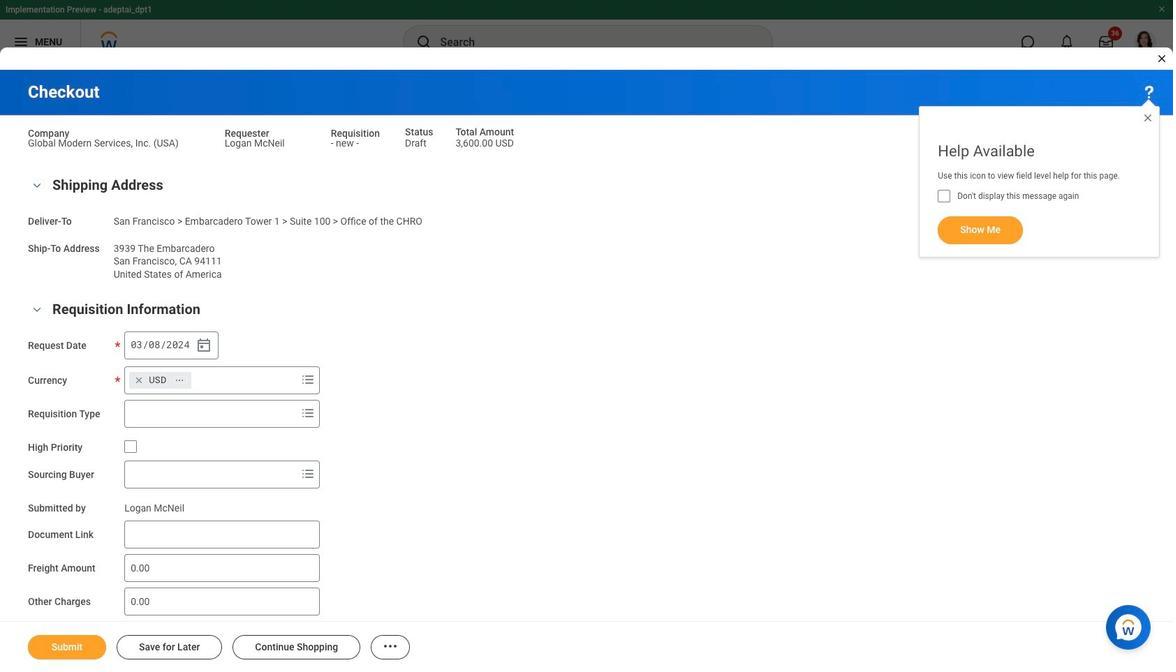 Task type: vqa. For each thing, say whether or not it's contained in the screenshot.
Profile Logan McNeil Icon
no



Task type: locate. For each thing, give the bounding box(es) containing it.
1 vertical spatial logan mcneil element
[[124, 500, 184, 514]]

close help available image
[[1142, 112, 1154, 124]]

main content
[[0, 70, 1173, 672]]

logan mcneil element
[[225, 135, 285, 149], [124, 500, 184, 514]]

banner
[[0, 0, 1173, 64]]

calendar image
[[196, 337, 212, 354]]

None text field
[[124, 555, 320, 583]]

1 vertical spatial prompts image
[[300, 405, 316, 422]]

- new - element
[[331, 135, 359, 149]]

related actions image
[[382, 638, 399, 655]]

0 vertical spatial search field
[[125, 401, 297, 427]]

1 horizontal spatial logan mcneil element
[[225, 135, 285, 149]]

1 prompts image from the top
[[300, 371, 316, 388]]

3 prompts image from the top
[[300, 465, 316, 482]]

search image
[[415, 34, 432, 50]]

None text field
[[124, 521, 320, 549], [124, 588, 320, 616], [124, 622, 585, 666], [124, 521, 320, 549], [124, 588, 320, 616], [124, 622, 585, 666]]

dialog
[[0, 0, 1173, 672], [919, 92, 1160, 258]]

group
[[28, 174, 1145, 281], [28, 298, 1145, 672], [124, 332, 219, 359]]

prompts image for 2nd search field from the bottom
[[300, 405, 316, 422]]

0 horizontal spatial logan mcneil element
[[124, 500, 184, 514]]

1 vertical spatial search field
[[125, 462, 297, 487]]

0 vertical spatial prompts image
[[300, 371, 316, 388]]

chevron down image
[[29, 181, 45, 191]]

close checkout image
[[1156, 53, 1168, 64]]

prompts image
[[300, 371, 316, 388], [300, 405, 316, 422], [300, 465, 316, 482]]

2 vertical spatial prompts image
[[300, 465, 316, 482]]

2 prompts image from the top
[[300, 405, 316, 422]]

2 search field from the top
[[125, 462, 297, 487]]

Search field
[[125, 401, 297, 427], [125, 462, 297, 487]]

0 vertical spatial logan mcneil element
[[225, 135, 285, 149]]

usd, press delete to clear value. option
[[129, 372, 191, 389]]

1 search field from the top
[[125, 401, 297, 427]]



Task type: describe. For each thing, give the bounding box(es) containing it.
Don't display this message again checkbox
[[938, 190, 951, 203]]

close environment banner image
[[1158, 5, 1166, 13]]

notifications large image
[[1060, 35, 1074, 49]]

prompts image for 1st search field from the bottom
[[300, 465, 316, 482]]

profile logan mcneil element
[[1126, 27, 1165, 57]]

chevron down image
[[29, 305, 45, 315]]

start guided tours image
[[1141, 84, 1158, 101]]

x small image
[[132, 373, 146, 387]]

inbox large image
[[1099, 35, 1113, 49]]

don't display this message again image
[[938, 190, 951, 203]]

action bar region
[[0, 622, 1173, 672]]

workday assistant region
[[1106, 600, 1156, 650]]

global modern services, inc. (usa) element
[[28, 135, 179, 149]]

related actions image
[[174, 375, 184, 385]]

usd element
[[149, 374, 167, 387]]



